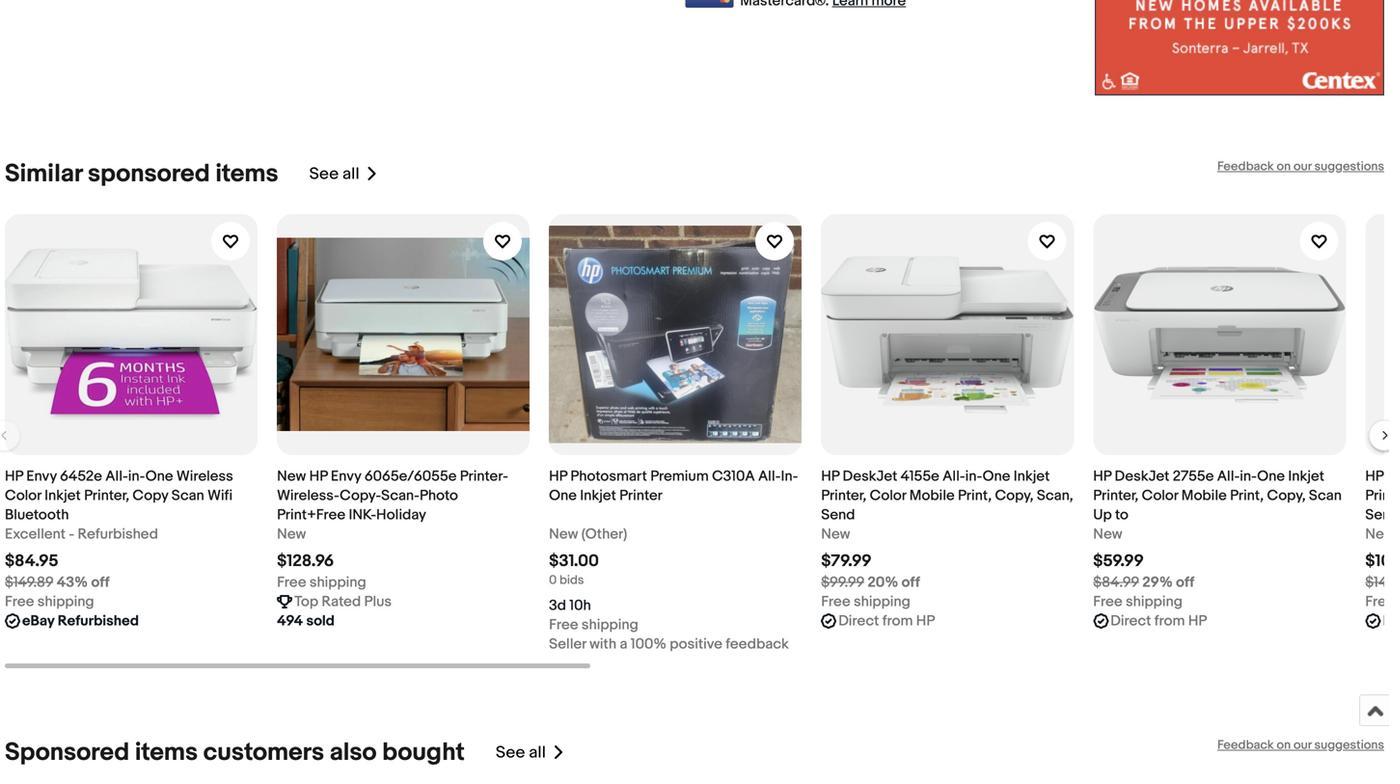 Task type: locate. For each thing, give the bounding box(es) containing it.
all- right '2755e'
[[1217, 468, 1240, 485]]

direct from hp
[[839, 613, 935, 630], [1111, 613, 1207, 630]]

2 mobile from the left
[[1182, 487, 1227, 504]]

from down 20%
[[883, 613, 913, 630]]

in- inside hp deskjet 2755e all-in-one inkjet printer, color mobile print, copy, scan up to new $59.99 $84.99 29% off free shipping
[[1240, 468, 1258, 485]]

$79.99 text field
[[821, 551, 872, 572]]

copy, inside hp deskjet 4155e all-in-one inkjet printer, color mobile print, copy, scan, send new $79.99 $99.99 20% off free shipping
[[995, 487, 1034, 504]]

one up new (other) text box
[[549, 487, 577, 504]]

premium
[[651, 468, 709, 485]]

one inside hp deskjet 4155e all-in-one inkjet printer, color mobile print, copy, scan, send new $79.99 $99.99 20% off free shipping
[[983, 468, 1011, 485]]

Free shipping text field
[[277, 573, 366, 592], [5, 592, 94, 612], [821, 592, 911, 612], [1094, 592, 1183, 612], [549, 615, 639, 635]]

new up $10
[[1366, 526, 1389, 543]]

see for sponsored items customers also bought
[[496, 743, 525, 763]]

2 color from the left
[[870, 487, 906, 504]]

1 vertical spatial on
[[1277, 738, 1291, 753]]

photo
[[420, 487, 458, 504]]

2 off from the left
[[902, 574, 920, 591]]

1 vertical spatial see all
[[496, 743, 546, 763]]

2 feedback on our suggestions link from the top
[[1218, 738, 1385, 753]]

feedback on our suggestions link for similar sponsored items
[[1218, 159, 1385, 174]]

1 all- from the left
[[105, 468, 128, 485]]

1 feedback on our suggestions link from the top
[[1218, 159, 1385, 174]]

one
[[145, 468, 173, 485], [983, 468, 1011, 485], [1258, 468, 1285, 485], [549, 487, 577, 504]]

color inside hp envy 6452e all-in-one wireless color inkjet printer, copy scan wifi bluetooth excellent - refurbished $84.95 $149.89 43% off free shipping
[[5, 487, 41, 504]]

2 copy, from the left
[[1267, 487, 1306, 504]]

in- up copy
[[128, 468, 145, 485]]

0 horizontal spatial see all
[[309, 164, 360, 184]]

envy up copy-
[[331, 468, 361, 485]]

0 horizontal spatial direct from hp
[[839, 613, 935, 630]]

items
[[216, 159, 278, 189], [135, 738, 198, 768]]

$128.96 text field
[[277, 551, 334, 572]]

see for similar sponsored items
[[309, 164, 339, 184]]

0 horizontal spatial see all link
[[309, 159, 379, 189]]

2 on from the top
[[1277, 738, 1291, 753]]

see all for sponsored items customers also bought
[[496, 743, 546, 763]]

3 in- from the left
[[1240, 468, 1258, 485]]

1 horizontal spatial see all
[[496, 743, 546, 763]]

shipping up with
[[582, 616, 639, 634]]

feedback for similar sponsored items
[[1218, 159, 1274, 174]]

shipping down "43%"
[[37, 593, 94, 611]]

feedback on our suggestions link
[[1218, 159, 1385, 174], [1218, 738, 1385, 753]]

0 horizontal spatial print,
[[958, 487, 992, 504]]

1 suggestions from the top
[[1315, 159, 1385, 174]]

direct down previous price $99.99 20% off text field
[[839, 613, 879, 630]]

free down $149.89
[[5, 593, 34, 611]]

sponsored
[[5, 738, 129, 768]]

1 mobile from the left
[[910, 487, 955, 504]]

2 all- from the left
[[758, 468, 781, 485]]

1 horizontal spatial direct from hp
[[1111, 613, 1207, 630]]

direct for $99.99
[[839, 613, 879, 630]]

in- inside hp envy 6452e all-in-one wireless color inkjet printer, copy scan wifi bluetooth excellent - refurbished $84.95 $149.89 43% off free shipping
[[128, 468, 145, 485]]

2 direct from hp from the left
[[1111, 613, 1207, 630]]

1 new text field from the left
[[821, 525, 851, 544]]

in- for new
[[1240, 468, 1258, 485]]

hp inside new hp envy 6065e/6055e printer- wireless-copy-scan-photo print+free ink-holiday new $128.96 free shipping
[[309, 468, 328, 485]]

one inside hp deskjet 2755e all-in-one inkjet printer, color mobile print, copy, scan up to new $59.99 $84.99 29% off free shipping
[[1258, 468, 1285, 485]]

0 vertical spatial our
[[1294, 159, 1312, 174]]

one up copy
[[145, 468, 173, 485]]

0 horizontal spatial mobile
[[910, 487, 955, 504]]

also
[[330, 738, 377, 768]]

0 vertical spatial see all
[[309, 164, 360, 184]]

direct from hp text field down 20%
[[839, 612, 935, 631]]

2 suggestions from the top
[[1315, 738, 1385, 753]]

sponsored items customers also bought
[[5, 738, 465, 768]]

copy,
[[995, 487, 1034, 504], [1267, 487, 1306, 504]]

1 horizontal spatial mobile
[[1182, 487, 1227, 504]]

photosmart
[[571, 468, 647, 485]]

printer, for $79.99
[[821, 487, 867, 504]]

1 vertical spatial see all link
[[496, 738, 565, 768]]

1 vertical spatial feedback
[[1218, 738, 1274, 753]]

printer, down 6452e at the left bottom of page
[[84, 487, 129, 504]]

in-
[[781, 468, 798, 485]]

2 deskjet from the left
[[1115, 468, 1170, 485]]

1 horizontal spatial see
[[496, 743, 525, 763]]

new text field up $10
[[1366, 525, 1389, 544]]

1 vertical spatial items
[[135, 738, 198, 768]]

in- right 4155e
[[966, 468, 983, 485]]

all for sponsored items customers also bought
[[529, 743, 546, 763]]

deskjet up to
[[1115, 468, 1170, 485]]

on for sponsored items customers also bought
[[1277, 738, 1291, 753]]

wireless
[[176, 468, 233, 485]]

scan down wireless
[[172, 487, 204, 504]]

off right "43%"
[[91, 574, 110, 591]]

1 horizontal spatial from
[[1155, 613, 1185, 630]]

off right 20%
[[902, 574, 920, 591]]

scan left hp e new $10 $149 free
[[1309, 487, 1342, 504]]

2 horizontal spatial printer,
[[1094, 487, 1139, 504]]

1 vertical spatial refurbished
[[58, 613, 139, 630]]

feedback
[[1218, 159, 1274, 174], [1218, 738, 1274, 753]]

1 horizontal spatial direct from hp text field
[[1111, 612, 1207, 631]]

previous price $149.99 27% off text field
[[1366, 573, 1389, 592]]

free down $99.99
[[821, 593, 851, 611]]

2 direct from the left
[[1111, 613, 1152, 630]]

direct
[[839, 613, 879, 630], [1111, 613, 1152, 630]]

color down 4155e
[[870, 487, 906, 504]]

direct from hp down 20%
[[839, 613, 935, 630]]

1 on from the top
[[1277, 159, 1291, 174]]

rated
[[322, 593, 361, 611]]

1 copy, from the left
[[995, 487, 1034, 504]]

2 feedback on our suggestions from the top
[[1218, 738, 1385, 753]]

2 scan from the left
[[1309, 487, 1342, 504]]

refurbished down "43%"
[[58, 613, 139, 630]]

hp up bluetooth
[[5, 468, 23, 485]]

color
[[5, 487, 41, 504], [870, 487, 906, 504], [1142, 487, 1179, 504]]

1 horizontal spatial scan
[[1309, 487, 1342, 504]]

$31.00
[[549, 551, 599, 572]]

deskjet for $79.99
[[843, 468, 898, 485]]

suggestions
[[1315, 159, 1385, 174], [1315, 738, 1385, 753]]

on
[[1277, 159, 1291, 174], [1277, 738, 1291, 753]]

printer, inside hp deskjet 4155e all-in-one inkjet printer, color mobile print, copy, scan, send new $79.99 $99.99 20% off free shipping
[[821, 487, 867, 504]]

1 envy from the left
[[26, 468, 57, 485]]

mobile
[[910, 487, 955, 504], [1182, 487, 1227, 504]]

printer, inside hp deskjet 2755e all-in-one inkjet printer, color mobile print, copy, scan up to new $59.99 $84.99 29% off free shipping
[[1094, 487, 1139, 504]]

1 vertical spatial feedback on our suggestions link
[[1218, 738, 1385, 753]]

envy up bluetooth
[[26, 468, 57, 485]]

1 printer, from the left
[[84, 487, 129, 504]]

off inside hp deskjet 4155e all-in-one inkjet printer, color mobile print, copy, scan, send new $79.99 $99.99 20% off free shipping
[[902, 574, 920, 591]]

1 horizontal spatial see all link
[[496, 738, 565, 768]]

hp
[[5, 468, 23, 485], [309, 468, 328, 485], [549, 468, 567, 485], [821, 468, 840, 485], [1094, 468, 1112, 485], [1366, 468, 1384, 485], [916, 613, 935, 630], [1189, 613, 1207, 630]]

shipping
[[310, 574, 366, 591], [37, 593, 94, 611], [854, 593, 911, 611], [1126, 593, 1183, 611], [582, 616, 639, 634]]

direct from hp text field down 29% at the right of the page
[[1111, 612, 1207, 631]]

all- for $79.99
[[943, 468, 966, 485]]

from for $59.99
[[1155, 613, 1185, 630]]

None text field
[[1383, 612, 1389, 631]]

1 horizontal spatial color
[[870, 487, 906, 504]]

printer,
[[84, 487, 129, 504], [821, 487, 867, 504], [1094, 487, 1139, 504]]

0 vertical spatial see
[[309, 164, 339, 184]]

2 new text field from the left
[[1094, 525, 1123, 544]]

2 feedback from the top
[[1218, 738, 1274, 753]]

4155e
[[901, 468, 940, 485]]

3 color from the left
[[1142, 487, 1179, 504]]

one inside hp envy 6452e all-in-one wireless color inkjet printer, copy scan wifi bluetooth excellent - refurbished $84.95 $149.89 43% off free shipping
[[145, 468, 173, 485]]

mobile down 4155e
[[910, 487, 955, 504]]

all- for -
[[105, 468, 128, 485]]

from
[[883, 613, 913, 630], [1155, 613, 1185, 630]]

hp up "send"
[[821, 468, 840, 485]]

1 horizontal spatial printer,
[[821, 487, 867, 504]]

inkjet inside hp deskjet 2755e all-in-one inkjet printer, color mobile print, copy, scan up to new $59.99 $84.99 29% off free shipping
[[1289, 468, 1325, 485]]

0 vertical spatial feedback on our suggestions
[[1218, 159, 1385, 174]]

hp inside hp deskjet 4155e all-in-one inkjet printer, color mobile print, copy, scan, send new $79.99 $99.99 20% off free shipping
[[821, 468, 840, 485]]

mobile inside hp deskjet 2755e all-in-one inkjet printer, color mobile print, copy, scan up to new $59.99 $84.99 29% off free shipping
[[1182, 487, 1227, 504]]

direct from hp for $99.99
[[839, 613, 935, 630]]

Excellent - Refurbished text field
[[5, 525, 158, 544]]

direct down previous price $84.99 29% off text box
[[1111, 613, 1152, 630]]

inkjet inside hp envy 6452e all-in-one wireless color inkjet printer, copy scan wifi bluetooth excellent - refurbished $84.95 $149.89 43% off free shipping
[[45, 487, 81, 504]]

2 horizontal spatial new text field
[[1366, 525, 1389, 544]]

1 vertical spatial all
[[529, 743, 546, 763]]

0 horizontal spatial direct from hp text field
[[839, 612, 935, 631]]

new (other) $31.00 0 bids 3d 10h free shipping seller with a 100% positive feedback
[[549, 526, 789, 653]]

0 horizontal spatial new text field
[[821, 525, 851, 544]]

2 from from the left
[[1155, 613, 1185, 630]]

3 all- from the left
[[943, 468, 966, 485]]

print+free
[[277, 506, 346, 524]]

plus
[[364, 593, 392, 611]]

all- inside hp envy 6452e all-in-one wireless color inkjet printer, copy scan wifi bluetooth excellent - refurbished $84.95 $149.89 43% off free shipping
[[105, 468, 128, 485]]

new text field for new
[[1094, 525, 1123, 544]]

free up top
[[277, 574, 306, 591]]

one right '2755e'
[[1258, 468, 1285, 485]]

1 feedback from the top
[[1218, 159, 1274, 174]]

1 vertical spatial our
[[1294, 738, 1312, 753]]

1 horizontal spatial print,
[[1230, 487, 1264, 504]]

1 direct from hp text field from the left
[[839, 612, 935, 631]]

color inside hp deskjet 4155e all-in-one inkjet printer, color mobile print, copy, scan, send new $79.99 $99.99 20% off free shipping
[[870, 487, 906, 504]]

color up bluetooth
[[5, 487, 41, 504]]

1 vertical spatial feedback on our suggestions
[[1218, 738, 1385, 753]]

mobile down '2755e'
[[1182, 487, 1227, 504]]

New text field
[[821, 525, 851, 544], [1094, 525, 1123, 544], [1366, 525, 1389, 544]]

free inside hp envy 6452e all-in-one wireless color inkjet printer, copy scan wifi bluetooth excellent - refurbished $84.95 $149.89 43% off free shipping
[[5, 593, 34, 611]]

1 vertical spatial suggestions
[[1315, 738, 1385, 753]]

envy
[[26, 468, 57, 485], [331, 468, 361, 485]]

copy, for $59.99
[[1267, 487, 1306, 504]]

print,
[[958, 487, 992, 504], [1230, 487, 1264, 504]]

shipping inside new hp envy 6065e/6055e printer- wireless-copy-scan-photo print+free ink-holiday new $128.96 free shipping
[[310, 574, 366, 591]]

2 horizontal spatial color
[[1142, 487, 1179, 504]]

all- right 6452e at the left bottom of page
[[105, 468, 128, 485]]

all- inside hp deskjet 2755e all-in-one inkjet printer, color mobile print, copy, scan up to new $59.99 $84.99 29% off free shipping
[[1217, 468, 1240, 485]]

1 deskjet from the left
[[843, 468, 898, 485]]

all- right 4155e
[[943, 468, 966, 485]]

copy, for $79.99
[[995, 487, 1034, 504]]

deskjet left 4155e
[[843, 468, 898, 485]]

inkjet inside hp deskjet 4155e all-in-one inkjet printer, color mobile print, copy, scan, send new $79.99 $99.99 20% off free shipping
[[1014, 468, 1050, 485]]

refurbished inside text field
[[58, 613, 139, 630]]

all- inside hp deskjet 4155e all-in-one inkjet printer, color mobile print, copy, scan, send new $79.99 $99.99 20% off free shipping
[[943, 468, 966, 485]]

0 bids text field
[[549, 573, 584, 588]]

a
[[620, 636, 628, 653]]

free shipping text field down 29% at the right of the page
[[1094, 592, 1183, 612]]

1 horizontal spatial copy,
[[1267, 487, 1306, 504]]

2 our from the top
[[1294, 738, 1312, 753]]

100%
[[631, 636, 667, 653]]

feedback on our suggestions
[[1218, 159, 1385, 174], [1218, 738, 1385, 753]]

suggestions for sponsored items customers also bought
[[1315, 738, 1385, 753]]

2 print, from the left
[[1230, 487, 1264, 504]]

shipping down 20%
[[854, 593, 911, 611]]

494 sold text field
[[277, 612, 335, 631]]

seller
[[549, 636, 586, 653]]

previous price $149.89 43% off text field
[[5, 573, 110, 592]]

2 horizontal spatial in-
[[1240, 468, 1258, 485]]

in- right '2755e'
[[1240, 468, 1258, 485]]

1 horizontal spatial envy
[[331, 468, 361, 485]]

new
[[277, 468, 306, 485], [277, 526, 306, 543], [549, 526, 578, 543], [821, 526, 851, 543], [1094, 526, 1123, 543], [1366, 526, 1389, 543]]

off right 29% at the right of the page
[[1176, 574, 1195, 591]]

494 sold
[[277, 613, 335, 630]]

1 off from the left
[[91, 574, 110, 591]]

copy, inside hp deskjet 2755e all-in-one inkjet printer, color mobile print, copy, scan up to new $59.99 $84.99 29% off free shipping
[[1267, 487, 1306, 504]]

print, inside hp deskjet 4155e all-in-one inkjet printer, color mobile print, copy, scan, send new $79.99 $99.99 20% off free shipping
[[958, 487, 992, 504]]

new text field down "send"
[[821, 525, 851, 544]]

0 horizontal spatial from
[[883, 613, 913, 630]]

0 horizontal spatial off
[[91, 574, 110, 591]]

0 horizontal spatial scan
[[172, 487, 204, 504]]

hp down previous price $84.99 29% off text box
[[1189, 613, 1207, 630]]

3 printer, from the left
[[1094, 487, 1139, 504]]

2 printer, from the left
[[821, 487, 867, 504]]

3d
[[549, 597, 566, 614]]

new down "send"
[[821, 526, 851, 543]]

printer-
[[460, 468, 508, 485]]

inkjet left "e"
[[1289, 468, 1325, 485]]

print, for $59.99
[[1230, 487, 1264, 504]]

1 scan from the left
[[172, 487, 204, 504]]

refurbished right -
[[78, 526, 158, 543]]

inkjet down 6452e at the left bottom of page
[[45, 487, 81, 504]]

similar
[[5, 159, 82, 189]]

printer, up "send"
[[821, 487, 867, 504]]

4 all- from the left
[[1217, 468, 1240, 485]]

0 horizontal spatial all
[[343, 164, 360, 184]]

hp photosmart premium c310a all-in- one inkjet printer
[[549, 468, 798, 504]]

e
[[1387, 468, 1389, 485]]

our
[[1294, 159, 1312, 174], [1294, 738, 1312, 753]]

color for new
[[1142, 487, 1179, 504]]

3 off from the left
[[1176, 574, 1195, 591]]

0 vertical spatial feedback
[[1218, 159, 1274, 174]]

feedback on our suggestions for similar sponsored items
[[1218, 159, 1385, 174]]

new text field down "up"
[[1094, 525, 1123, 544]]

color inside hp deskjet 2755e all-in-one inkjet printer, color mobile print, copy, scan up to new $59.99 $84.99 29% off free shipping
[[1142, 487, 1179, 504]]

in- inside hp deskjet 4155e all-in-one inkjet printer, color mobile print, copy, scan, send new $79.99 $99.99 20% off free shipping
[[966, 468, 983, 485]]

new up "$31.00" text box
[[549, 526, 578, 543]]

from down 29% at the right of the page
[[1155, 613, 1185, 630]]

new down print+free
[[277, 526, 306, 543]]

ebay mastercard image
[[685, 0, 734, 8]]

hp inside hp envy 6452e all-in-one wireless color inkjet printer, copy scan wifi bluetooth excellent - refurbished $84.95 $149.89 43% off free shipping
[[5, 468, 23, 485]]

20%
[[868, 574, 899, 591]]

inkjet down photosmart
[[580, 487, 616, 504]]

1 our from the top
[[1294, 159, 1312, 174]]

2 horizontal spatial off
[[1176, 574, 1195, 591]]

feedback for sponsored items customers also bought
[[1218, 738, 1274, 753]]

0 horizontal spatial envy
[[26, 468, 57, 485]]

printer, up to
[[1094, 487, 1139, 504]]

0 vertical spatial refurbished
[[78, 526, 158, 543]]

shipping inside hp deskjet 4155e all-in-one inkjet printer, color mobile print, copy, scan, send new $79.99 $99.99 20% off free shipping
[[854, 593, 911, 611]]

2 envy from the left
[[331, 468, 361, 485]]

print, inside hp deskjet 2755e all-in-one inkjet printer, color mobile print, copy, scan up to new $59.99 $84.99 29% off free shipping
[[1230, 487, 1264, 504]]

wifi
[[208, 487, 233, 504]]

previous price $84.99 29% off text field
[[1094, 573, 1195, 592]]

0 horizontal spatial in-
[[128, 468, 145, 485]]

top rated plus
[[294, 593, 392, 611]]

all- inside hp photosmart premium c310a all-in- one inkjet printer
[[758, 468, 781, 485]]

shipping up rated
[[310, 574, 366, 591]]

to
[[1115, 506, 1129, 524]]

0 vertical spatial see all link
[[309, 159, 379, 189]]

$84.95
[[5, 551, 58, 572]]

with
[[590, 636, 617, 653]]

1 from from the left
[[883, 613, 913, 630]]

free down $149
[[1366, 593, 1389, 611]]

1 in- from the left
[[128, 468, 145, 485]]

feedback on our suggestions for sponsored items customers also bought
[[1218, 738, 1385, 753]]

$84.99
[[1094, 574, 1139, 591]]

See all text field
[[309, 164, 360, 184]]

new down "up"
[[1094, 526, 1123, 543]]

0 vertical spatial items
[[216, 159, 278, 189]]

1 horizontal spatial in-
[[966, 468, 983, 485]]

hp inside hp e new $10 $149 free
[[1366, 468, 1384, 485]]

0 horizontal spatial color
[[5, 487, 41, 504]]

hp up wireless-
[[309, 468, 328, 485]]

0 vertical spatial on
[[1277, 159, 1291, 174]]

scan
[[172, 487, 204, 504], [1309, 487, 1342, 504]]

deskjet inside hp deskjet 4155e all-in-one inkjet printer, color mobile print, copy, scan, send new $79.99 $99.99 20% off free shipping
[[843, 468, 898, 485]]

0 horizontal spatial see
[[309, 164, 339, 184]]

shipping down 29% at the right of the page
[[1126, 593, 1183, 611]]

1 horizontal spatial new text field
[[1094, 525, 1123, 544]]

1 horizontal spatial off
[[902, 574, 920, 591]]

direct from hp down 29% at the right of the page
[[1111, 613, 1207, 630]]

deskjet
[[843, 468, 898, 485], [1115, 468, 1170, 485]]

hp left "e"
[[1366, 468, 1384, 485]]

0 horizontal spatial printer,
[[84, 487, 129, 504]]

1 direct from the left
[[839, 613, 879, 630]]

scan inside hp deskjet 2755e all-in-one inkjet printer, color mobile print, copy, scan up to new $59.99 $84.99 29% off free shipping
[[1309, 487, 1342, 504]]

off
[[91, 574, 110, 591], [902, 574, 920, 591], [1176, 574, 1195, 591]]

in-
[[128, 468, 145, 485], [966, 468, 983, 485], [1240, 468, 1258, 485]]

free
[[277, 574, 306, 591], [5, 593, 34, 611], [821, 593, 851, 611], [1094, 593, 1123, 611], [1366, 593, 1389, 611], [549, 616, 579, 634]]

1 horizontal spatial all
[[529, 743, 546, 763]]

1 horizontal spatial items
[[216, 159, 278, 189]]

Direct from HP text field
[[839, 612, 935, 631], [1111, 612, 1207, 631]]

shipping inside hp deskjet 2755e all-in-one inkjet printer, color mobile print, copy, scan up to new $59.99 $84.99 29% off free shipping
[[1126, 593, 1183, 611]]

free shipping text field up the ebay
[[5, 592, 94, 612]]

0 vertical spatial feedback on our suggestions link
[[1218, 159, 1385, 174]]

0 horizontal spatial copy,
[[995, 487, 1034, 504]]

2 direct from hp text field from the left
[[1111, 612, 1207, 631]]

free inside new hp envy 6065e/6055e printer- wireless-copy-scan-photo print+free ink-holiday new $128.96 free shipping
[[277, 574, 306, 591]]

1 color from the left
[[5, 487, 41, 504]]

color down '2755e'
[[1142, 487, 1179, 504]]

refurbished
[[78, 526, 158, 543], [58, 613, 139, 630]]

6452e
[[60, 468, 102, 485]]

inkjet
[[1014, 468, 1050, 485], [1289, 468, 1325, 485], [45, 487, 81, 504], [580, 487, 616, 504]]

see all
[[309, 164, 360, 184], [496, 743, 546, 763]]

one right 4155e
[[983, 468, 1011, 485]]

inkjet inside hp photosmart premium c310a all-in- one inkjet printer
[[580, 487, 616, 504]]

one for refurbished
[[145, 468, 173, 485]]

advertisement region
[[1095, 0, 1385, 95]]

1 direct from hp from the left
[[839, 613, 935, 630]]

0 vertical spatial all
[[343, 164, 360, 184]]

all- for new
[[1217, 468, 1240, 485]]

free down the $84.99
[[1094, 593, 1123, 611]]

$84.95 text field
[[5, 551, 58, 572]]

free shipping text field down 20%
[[821, 592, 911, 612]]

$10
[[1366, 551, 1389, 572]]

hp up "up"
[[1094, 468, 1112, 485]]

hp envy 6452e all-in-one wireless color inkjet printer, copy scan wifi bluetooth excellent - refurbished $84.95 $149.89 43% off free shipping
[[5, 468, 233, 611]]

free shipping text field up top
[[277, 573, 366, 592]]

1 feedback on our suggestions from the top
[[1218, 159, 1385, 174]]

bought
[[382, 738, 465, 768]]

(other)
[[582, 526, 627, 543]]

one for $99.99
[[983, 468, 1011, 485]]

0 vertical spatial suggestions
[[1315, 159, 1385, 174]]

our for sponsored items customers also bought
[[1294, 738, 1312, 753]]

$59.99 text field
[[1094, 551, 1144, 572]]

1 horizontal spatial deskjet
[[1115, 468, 1170, 485]]

0 horizontal spatial direct
[[839, 613, 879, 630]]

mobile inside hp deskjet 4155e all-in-one inkjet printer, color mobile print, copy, scan, send new $79.99 $99.99 20% off free shipping
[[910, 487, 955, 504]]

$10 text field
[[1366, 551, 1389, 572]]

from for $99.99
[[883, 613, 913, 630]]

see all link
[[309, 159, 379, 189], [496, 738, 565, 768]]

in- for $79.99
[[966, 468, 983, 485]]

1 print, from the left
[[958, 487, 992, 504]]

free up 'seller'
[[549, 616, 579, 634]]

1 horizontal spatial direct
[[1111, 613, 1152, 630]]

hp left photosmart
[[549, 468, 567, 485]]

direct from hp for $59.99
[[1111, 613, 1207, 630]]

0 horizontal spatial deskjet
[[843, 468, 898, 485]]

all- right c310a
[[758, 468, 781, 485]]

1 vertical spatial see
[[496, 743, 525, 763]]

similar sponsored items
[[5, 159, 278, 189]]

all
[[343, 164, 360, 184], [529, 743, 546, 763]]

customers
[[203, 738, 324, 768]]

inkjet up scan,
[[1014, 468, 1050, 485]]

hp e new $10 $149 free
[[1366, 468, 1389, 611]]

2 in- from the left
[[966, 468, 983, 485]]

deskjet inside hp deskjet 2755e all-in-one inkjet printer, color mobile print, copy, scan up to new $59.99 $84.99 29% off free shipping
[[1115, 468, 1170, 485]]



Task type: vqa. For each thing, say whether or not it's contained in the screenshot.
EBAY REFURBISHED
yes



Task type: describe. For each thing, give the bounding box(es) containing it.
envy inside new hp envy 6065e/6055e printer- wireless-copy-scan-photo print+free ink-holiday new $128.96 free shipping
[[331, 468, 361, 485]]

29%
[[1143, 574, 1173, 591]]

see all link for sponsored items customers also bought
[[496, 738, 565, 768]]

scan inside hp envy 6452e all-in-one wireless color inkjet printer, copy scan wifi bluetooth excellent - refurbished $84.95 $149.89 43% off free shipping
[[172, 487, 204, 504]]

-
[[69, 526, 74, 543]]

our for similar sponsored items
[[1294, 159, 1312, 174]]

refurbished inside hp envy 6452e all-in-one wireless color inkjet printer, copy scan wifi bluetooth excellent - refurbished $84.95 $149.89 43% off free shipping
[[78, 526, 158, 543]]

ebay refurbished
[[22, 613, 139, 630]]

new hp envy 6065e/6055e printer- wireless-copy-scan-photo print+free ink-holiday new $128.96 free shipping
[[277, 468, 508, 591]]

new text field for $79.99
[[821, 525, 851, 544]]

bluetooth
[[5, 506, 69, 524]]

2755e
[[1173, 468, 1214, 485]]

$79.99
[[821, 551, 872, 572]]

hp inside hp photosmart premium c310a all-in- one inkjet printer
[[549, 468, 567, 485]]

New text field
[[277, 525, 306, 544]]

print, for $79.99
[[958, 487, 992, 504]]

copy
[[133, 487, 168, 504]]

494
[[277, 613, 303, 630]]

sold
[[306, 613, 335, 630]]

shipping inside hp envy 6452e all-in-one wireless color inkjet printer, copy scan wifi bluetooth excellent - refurbished $84.95 $149.89 43% off free shipping
[[37, 593, 94, 611]]

new inside hp deskjet 2755e all-in-one inkjet printer, color mobile print, copy, scan up to new $59.99 $84.99 29% off free shipping
[[1094, 526, 1123, 543]]

free shipping text field up with
[[549, 615, 639, 635]]

free inside hp deskjet 4155e all-in-one inkjet printer, color mobile print, copy, scan, send new $79.99 $99.99 20% off free shipping
[[821, 593, 851, 611]]

3d 10h text field
[[549, 596, 591, 615]]

free shipping text field for $99.99
[[821, 592, 911, 612]]

one for $59.99
[[1258, 468, 1285, 485]]

new inside hp deskjet 4155e all-in-one inkjet printer, color mobile print, copy, scan, send new $79.99 $99.99 20% off free shipping
[[821, 526, 851, 543]]

on for similar sponsored items
[[1277, 159, 1291, 174]]

deskjet for new
[[1115, 468, 1170, 485]]

envy inside hp envy 6452e all-in-one wireless color inkjet printer, copy scan wifi bluetooth excellent - refurbished $84.95 $149.89 43% off free shipping
[[26, 468, 57, 485]]

printer
[[620, 487, 663, 504]]

wireless-
[[277, 487, 340, 504]]

scan-
[[381, 487, 420, 504]]

hp inside hp deskjet 2755e all-in-one inkjet printer, color mobile print, copy, scan up to new $59.99 $84.99 29% off free shipping
[[1094, 468, 1112, 485]]

positive
[[670, 636, 723, 653]]

shipping inside the new (other) $31.00 0 bids 3d 10h free shipping seller with a 100% positive feedback
[[582, 616, 639, 634]]

$149.89
[[5, 574, 53, 591]]

up
[[1094, 506, 1112, 524]]

see all for similar sponsored items
[[309, 164, 360, 184]]

all for similar sponsored items
[[343, 164, 360, 184]]

previous price $99.99 20% off text field
[[821, 573, 920, 592]]

sponsored
[[88, 159, 210, 189]]

off inside hp deskjet 2755e all-in-one inkjet printer, color mobile print, copy, scan up to new $59.99 $84.99 29% off free shipping
[[1176, 574, 1195, 591]]

0
[[549, 573, 557, 588]]

off inside hp envy 6452e all-in-one wireless color inkjet printer, copy scan wifi bluetooth excellent - refurbished $84.95 $149.89 43% off free shipping
[[91, 574, 110, 591]]

one inside hp photosmart premium c310a all-in- one inkjet printer
[[549, 487, 577, 504]]

Top Rated Plus text field
[[294, 592, 392, 612]]

c310a
[[712, 468, 755, 485]]

ink-
[[349, 506, 376, 524]]

feedback
[[726, 636, 789, 653]]

excellent
[[5, 526, 66, 543]]

mobile for $59.99
[[1182, 487, 1227, 504]]

$59.99
[[1094, 551, 1144, 572]]

hp deskjet 4155e all-in-one inkjet printer, color mobile print, copy, scan, send new $79.99 $99.99 20% off free shipping
[[821, 468, 1074, 611]]

hp down previous price $99.99 20% off text field
[[916, 613, 935, 630]]

direct from hp text field for $59.99
[[1111, 612, 1207, 631]]

scan,
[[1037, 487, 1074, 504]]

direct from hp text field for $99.99
[[839, 612, 935, 631]]

free shipping text field for $59.99
[[1094, 592, 1183, 612]]

color for $79.99
[[870, 487, 906, 504]]

printer, for new
[[1094, 487, 1139, 504]]

$149
[[1366, 574, 1389, 591]]

Free text field
[[1366, 592, 1389, 612]]

new inside the new (other) $31.00 0 bids 3d 10h free shipping seller with a 100% positive feedback
[[549, 526, 578, 543]]

free shipping text field for refurbished
[[5, 592, 94, 612]]

3 new text field from the left
[[1366, 525, 1389, 544]]

in- for -
[[128, 468, 145, 485]]

bids
[[560, 573, 584, 588]]

10h
[[570, 597, 591, 614]]

printer, inside hp envy 6452e all-in-one wireless color inkjet printer, copy scan wifi bluetooth excellent - refurbished $84.95 $149.89 43% off free shipping
[[84, 487, 129, 504]]

feedback on our suggestions link for sponsored items customers also bought
[[1218, 738, 1385, 753]]

See all text field
[[496, 743, 546, 763]]

hp deskjet 2755e all-in-one inkjet printer, color mobile print, copy, scan up to new $59.99 $84.99 29% off free shipping
[[1094, 468, 1342, 611]]

$99.99
[[821, 574, 865, 591]]

eBay Refurbished text field
[[22, 612, 139, 631]]

top
[[294, 593, 318, 611]]

send
[[821, 506, 855, 524]]

new up wireless-
[[277, 468, 306, 485]]

ebay
[[22, 613, 54, 630]]

0 horizontal spatial items
[[135, 738, 198, 768]]

6065e/6055e
[[365, 468, 457, 485]]

free inside the new (other) $31.00 0 bids 3d 10h free shipping seller with a 100% positive feedback
[[549, 616, 579, 634]]

direct for $59.99
[[1111, 613, 1152, 630]]

free inside hp deskjet 2755e all-in-one inkjet printer, color mobile print, copy, scan up to new $59.99 $84.99 29% off free shipping
[[1094, 593, 1123, 611]]

see all link for similar sponsored items
[[309, 159, 379, 189]]

43%
[[57, 574, 88, 591]]

New (Other) text field
[[549, 525, 627, 544]]

$31.00 text field
[[549, 551, 599, 572]]

mobile for $79.99
[[910, 487, 955, 504]]

holiday
[[376, 506, 426, 524]]

copy-
[[340, 487, 381, 504]]

$128.96
[[277, 551, 334, 572]]

Seller with a 100% positive feedback text field
[[549, 635, 789, 654]]

suggestions for similar sponsored items
[[1315, 159, 1385, 174]]



